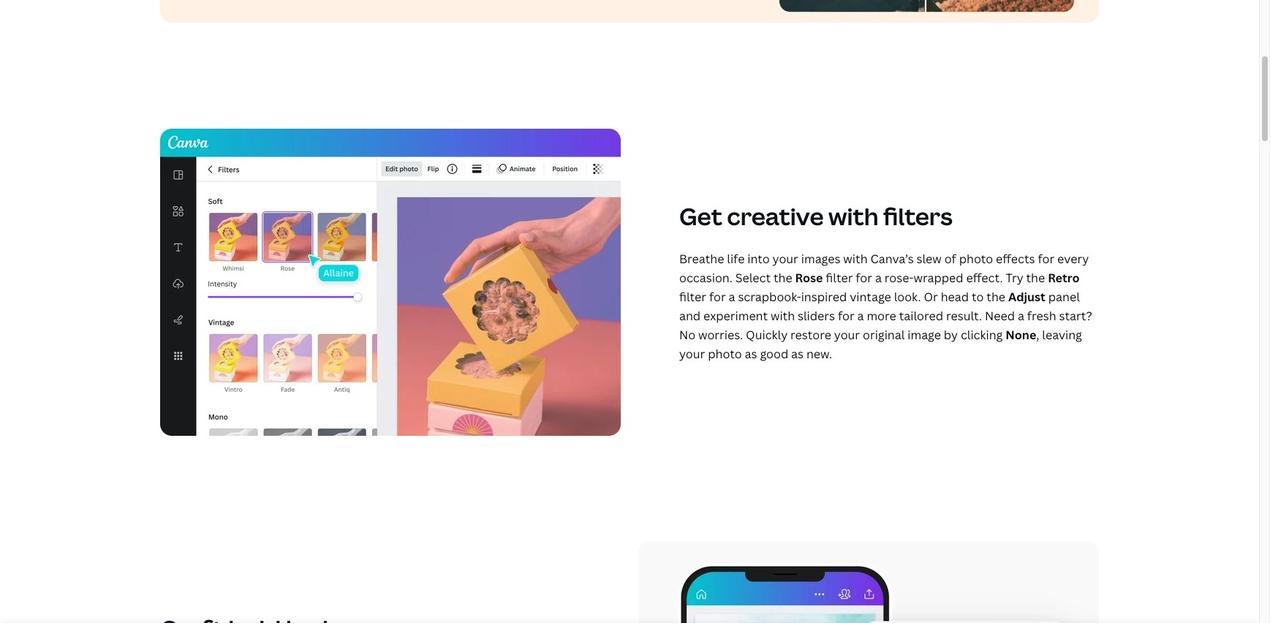 Task type: locate. For each thing, give the bounding box(es) containing it.
effects
[[996, 251, 1036, 267]]

the up scrapbook-
[[774, 270, 793, 286]]

worries.
[[699, 327, 743, 343]]

rose
[[796, 270, 823, 286]]

1 vertical spatial your
[[835, 327, 860, 343]]

0 horizontal spatial the
[[774, 270, 793, 286]]

your
[[773, 251, 799, 267], [835, 327, 860, 343], [680, 346, 705, 362]]

to
[[972, 289, 984, 305]]

filters
[[884, 200, 953, 232]]

your right into
[[773, 251, 799, 267]]

get creative with filters
[[680, 200, 953, 232]]

a up experiment
[[729, 289, 736, 305]]

filter
[[826, 270, 853, 286], [680, 289, 707, 305]]

retro
[[1048, 270, 1080, 286]]

with
[[829, 200, 879, 232], [844, 251, 868, 267], [771, 308, 795, 324]]

with down scrapbook-
[[771, 308, 795, 324]]

for down inspired
[[838, 308, 855, 324]]

need
[[985, 308, 1015, 324]]

a
[[876, 270, 882, 286], [729, 289, 736, 305], [858, 308, 864, 324], [1018, 308, 1025, 324]]

result.
[[947, 308, 983, 324]]

1 vertical spatial photo
[[708, 346, 742, 362]]

2 horizontal spatial your
[[835, 327, 860, 343]]

the
[[774, 270, 793, 286], [1027, 270, 1046, 286], [987, 289, 1006, 305]]

1 horizontal spatial photo
[[960, 251, 994, 267]]

canva's
[[871, 251, 914, 267]]

1 vertical spatial with
[[844, 251, 868, 267]]

none
[[1006, 327, 1037, 343]]

with up images
[[829, 200, 879, 232]]

2 horizontal spatial the
[[1027, 270, 1046, 286]]

leaving
[[1043, 327, 1083, 343]]

vintage
[[850, 289, 892, 305]]

head
[[941, 289, 969, 305]]

0 horizontal spatial your
[[680, 346, 705, 362]]

photo
[[960, 251, 994, 267], [708, 346, 742, 362]]

1 horizontal spatial as
[[792, 346, 804, 362]]

new.
[[807, 346, 833, 362]]

for up retro
[[1038, 251, 1055, 267]]

photo effects feature banner image
[[160, 0, 1100, 23]]

your down no
[[680, 346, 705, 362]]

0 vertical spatial photo
[[960, 251, 994, 267]]

the up adjust
[[1027, 270, 1046, 286]]

panel and experiment with sliders for a more tailored result. need a fresh start? no worries. quickly restore your original image by clicking
[[680, 289, 1093, 343]]

more
[[867, 308, 897, 324]]

0 horizontal spatial filter
[[680, 289, 707, 305]]

slew
[[917, 251, 942, 267]]

0 vertical spatial with
[[829, 200, 879, 232]]

the inside breathe life into your images with canva's slew of photo effects for every occasion. select the
[[774, 270, 793, 286]]

by
[[944, 327, 958, 343]]

fresh
[[1028, 308, 1057, 324]]

for
[[1038, 251, 1055, 267], [856, 270, 873, 286], [710, 289, 726, 305], [838, 308, 855, 324]]

scrapbook-
[[738, 289, 802, 305]]

and
[[680, 308, 701, 324]]

of
[[945, 251, 957, 267]]

with right images
[[844, 251, 868, 267]]

1 horizontal spatial your
[[773, 251, 799, 267]]

your down sliders
[[835, 327, 860, 343]]

clicking
[[961, 327, 1003, 343]]

photo down worries.
[[708, 346, 742, 362]]

1 vertical spatial filter
[[680, 289, 707, 305]]

life
[[727, 251, 745, 267]]

images
[[802, 251, 841, 267]]

filter up and
[[680, 289, 707, 305]]

0 vertical spatial your
[[773, 251, 799, 267]]

0 horizontal spatial as
[[745, 346, 758, 362]]

restore
[[791, 327, 832, 343]]

2 vertical spatial with
[[771, 308, 795, 324]]

rose filter for a rose-wrapped effect. try the retro filter for a scrapbook-inspired vintage look. or head to the adjust
[[680, 270, 1080, 305]]

, leaving your photo as good as new.
[[680, 327, 1083, 362]]

original
[[863, 327, 905, 343]]

a up none
[[1018, 308, 1025, 324]]

tailored
[[900, 308, 944, 324]]

2 vertical spatial your
[[680, 346, 705, 362]]

start?
[[1060, 308, 1093, 324]]

try
[[1006, 270, 1024, 286]]

filter up inspired
[[826, 270, 853, 286]]

effect.
[[967, 270, 1003, 286]]

as left 'good' on the right
[[745, 346, 758, 362]]

as left new.
[[792, 346, 804, 362]]

0 horizontal spatial photo
[[708, 346, 742, 362]]

with inside breathe life into your images with canva's slew of photo effects for every occasion. select the
[[844, 251, 868, 267]]

photo inside , leaving your photo as good as new.
[[708, 346, 742, 362]]

photo up effect.
[[960, 251, 994, 267]]

or
[[924, 289, 938, 305]]

the right "to"
[[987, 289, 1006, 305]]

as
[[745, 346, 758, 362], [792, 346, 804, 362]]

0 vertical spatial filter
[[826, 270, 853, 286]]



Task type: vqa. For each thing, say whether or not it's contained in the screenshot.
THE SLEW
yes



Task type: describe. For each thing, give the bounding box(es) containing it.
get
[[680, 200, 723, 232]]

for inside breathe life into your images with canva's slew of photo effects for every occasion. select the
[[1038, 251, 1055, 267]]

for up vintage
[[856, 270, 873, 286]]

breathe life into your images with canva's slew of photo effects for every occasion. select the
[[680, 251, 1089, 286]]

rose-
[[885, 270, 914, 286]]

experiment
[[704, 308, 768, 324]]

creative
[[727, 200, 824, 232]]

look.
[[894, 289, 921, 305]]

1 horizontal spatial filter
[[826, 270, 853, 286]]

good
[[760, 346, 789, 362]]

photo inside breathe life into your images with canva's slew of photo effects for every occasion. select the
[[960, 251, 994, 267]]

sliders
[[798, 308, 836, 324]]

adjust
[[1009, 289, 1046, 305]]

quickly
[[746, 327, 788, 343]]

with inside panel and experiment with sliders for a more tailored result. need a fresh start? no worries. quickly restore your original image by clicking
[[771, 308, 795, 324]]

for inside panel and experiment with sliders for a more tailored result. need a fresh start? no worries. quickly restore your original image by clicking
[[838, 308, 855, 324]]

1 horizontal spatial the
[[987, 289, 1006, 305]]

1 as from the left
[[745, 346, 758, 362]]

your inside panel and experiment with sliders for a more tailored result. need a fresh start? no worries. quickly restore your original image by clicking
[[835, 327, 860, 343]]

occasion.
[[680, 270, 733, 286]]

your inside breathe life into your images with canva's slew of photo effects for every occasion. select the
[[773, 251, 799, 267]]

your inside , leaving your photo as good as new.
[[680, 346, 705, 362]]

a up vintage
[[876, 270, 882, 286]]

every
[[1058, 251, 1089, 267]]

adjust the intensity of your photo filter image
[[160, 129, 621, 436]]

inspired
[[802, 289, 847, 305]]

for down occasion.
[[710, 289, 726, 305]]

image
[[908, 327, 942, 343]]

into
[[748, 251, 770, 267]]

select
[[736, 270, 771, 286]]

no
[[680, 327, 696, 343]]

breathe
[[680, 251, 725, 267]]

panel
[[1049, 289, 1080, 305]]

a left more
[[858, 308, 864, 324]]

2 as from the left
[[792, 346, 804, 362]]

,
[[1037, 327, 1040, 343]]

wrapped
[[914, 270, 964, 286]]



